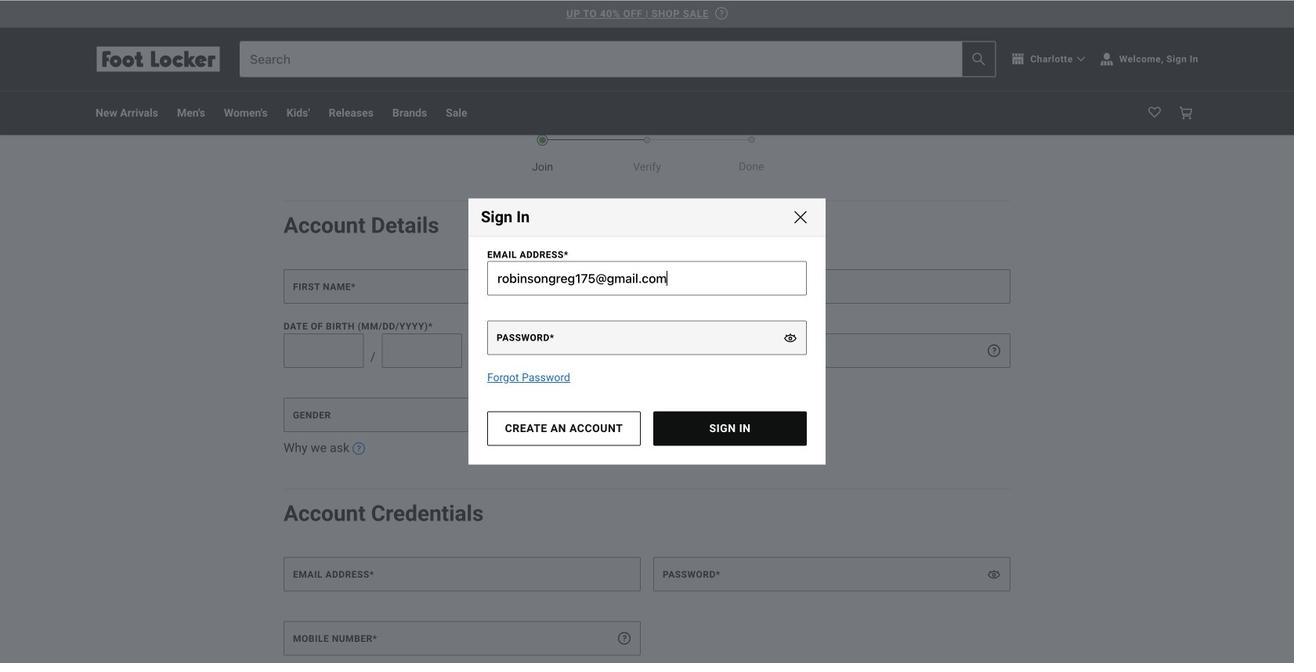 Task type: vqa. For each thing, say whether or not it's contained in the screenshot.
Cookie banner REGION
no



Task type: describe. For each thing, give the bounding box(es) containing it.
1 horizontal spatial more information image
[[618, 345, 631, 357]]

more information image
[[618, 633, 631, 646]]

Search search field
[[241, 42, 996, 76]]

0 horizontal spatial more information image
[[353, 443, 365, 456]]

my favorites image
[[1149, 107, 1162, 120]]

foot locker logo links to the home page image
[[96, 47, 221, 72]]

search submit image
[[973, 53, 986, 65]]

primary element
[[83, 91, 1212, 135]]



Task type: locate. For each thing, give the bounding box(es) containing it.
dialog
[[469, 199, 826, 465]]

1 vertical spatial show password image
[[988, 569, 1001, 581]]

close sign in image
[[795, 211, 807, 224]]

None telephone field
[[284, 622, 641, 657]]

None password field
[[488, 321, 807, 355], [654, 558, 1011, 592], [488, 321, 807, 355], [654, 558, 1011, 592]]

None text field
[[654, 270, 1011, 304], [284, 334, 364, 368], [480, 334, 641, 368], [654, 334, 1011, 368], [654, 270, 1011, 304], [284, 334, 364, 368], [480, 334, 641, 368], [654, 334, 1011, 368]]

None text field
[[284, 270, 641, 304], [382, 334, 462, 368], [284, 270, 641, 304], [382, 334, 462, 368]]

0 horizontal spatial show password image
[[785, 332, 797, 344]]

more information image
[[618, 345, 631, 357], [988, 345, 1001, 357], [353, 443, 365, 456]]

1 horizontal spatial show password image
[[988, 569, 1001, 581]]

toolbar
[[96, 91, 868, 135]]

0 vertical spatial show password image
[[785, 332, 797, 344]]

required element
[[351, 282, 356, 293], [729, 346, 734, 357], [370, 570, 374, 581], [716, 570, 721, 581], [373, 634, 377, 645]]

cart: 0 items image
[[1180, 107, 1193, 120]]

2 horizontal spatial more information image
[[988, 345, 1001, 357]]

show password image
[[785, 332, 797, 344], [988, 569, 1001, 581]]

None search field
[[240, 41, 997, 77]]

None email field
[[488, 261, 807, 296], [284, 558, 641, 592], [488, 261, 807, 296], [284, 558, 641, 592]]

more information about up to 40% off | shop sale promotion image
[[716, 7, 728, 20]]



